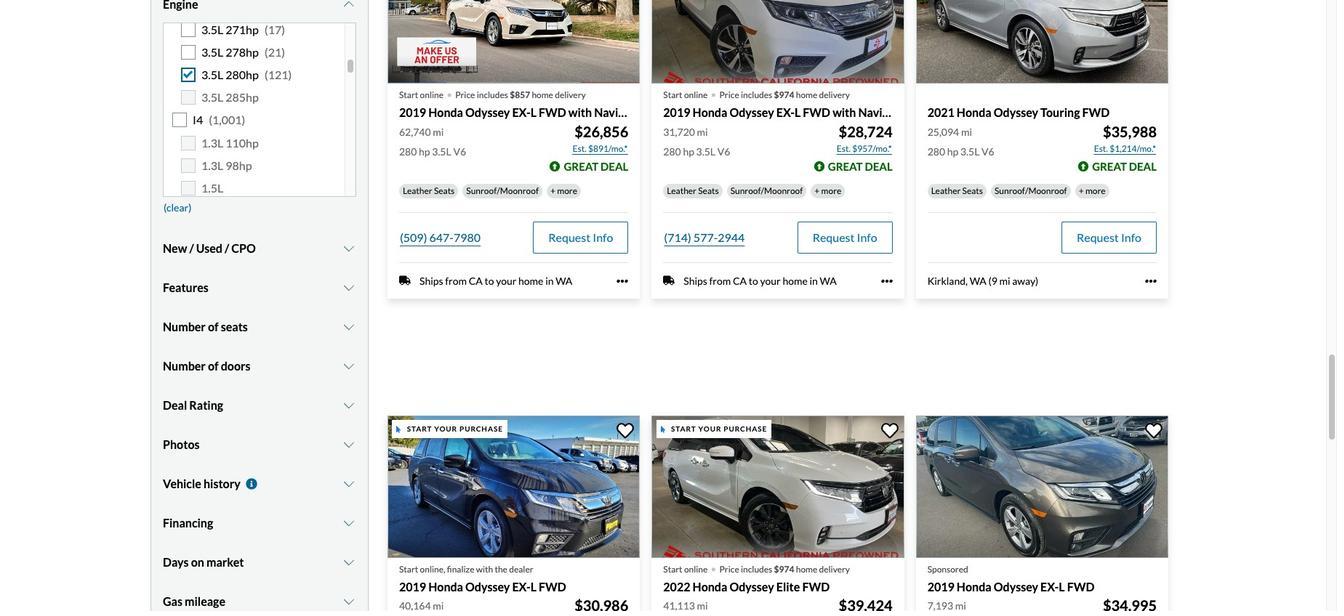 Task type: locate. For each thing, give the bounding box(es) containing it.
$974 inside start online · price includes $974 home delivery 2019 honda odyssey ex-l fwd with navigation and res
[[774, 90, 795, 101]]

1 horizontal spatial with
[[569, 106, 592, 120]]

and inside the start online · price includes $857 home delivery 2019 honda odyssey ex-l fwd with navigation and res
[[654, 106, 673, 120]]

· inside start online · price includes $974 home delivery 2019 honda odyssey ex-l fwd with navigation and res
[[711, 80, 717, 106]]

2 v6 from the left
[[718, 145, 731, 158]]

photos button
[[163, 427, 356, 463]]

ca down the 7980
[[469, 275, 483, 287]]

1 chevron down image from the top
[[342, 282, 356, 294]]

$28,724
[[839, 123, 893, 140]]

2 of from the top
[[208, 359, 219, 373]]

mi right (9
[[1000, 275, 1011, 287]]

from down 2944
[[710, 275, 731, 287]]

1 horizontal spatial sunroof/moonroof
[[731, 185, 803, 196]]

1 request info from the left
[[549, 230, 613, 244]]

photos
[[163, 438, 200, 452]]

fwd inside start online · price includes $974 home delivery 2019 honda odyssey ex-l fwd with navigation and res
[[803, 106, 831, 120]]

navigation inside start online · price includes $974 home delivery 2019 honda odyssey ex-l fwd with navigation and res
[[859, 106, 916, 120]]

ellipsis h image
[[617, 275, 629, 287], [1146, 275, 1157, 287]]

ca down 2944
[[733, 275, 747, 287]]

/ right new
[[189, 241, 194, 255]]

1 request info button from the left
[[533, 222, 629, 254]]

number for number of seats
[[163, 320, 206, 334]]

with inside "start online, finalize with the dealer 2019 honda odyssey ex-l fwd"
[[476, 564, 493, 575]]

1 horizontal spatial leather
[[667, 185, 697, 196]]

hp down 25,094
[[948, 145, 959, 158]]

1 horizontal spatial more
[[822, 185, 842, 196]]

lunar silver metallic 2021 honda odyssey touring fwd minivan front-wheel drive automatic image
[[916, 0, 1169, 84]]

1 horizontal spatial in
[[810, 275, 818, 287]]

280 for $28,724
[[664, 145, 681, 158]]

chevron down image inside gas mileage dropdown button
[[342, 596, 356, 608]]

1 start your purchase from the left
[[407, 425, 503, 434]]

2 horizontal spatial request
[[1077, 230, 1119, 244]]

0 horizontal spatial ca
[[469, 275, 483, 287]]

1 horizontal spatial deal
[[865, 160, 893, 173]]

1 and from the left
[[654, 106, 673, 120]]

odyssey inside "start online, finalize with the dealer 2019 honda odyssey ex-l fwd"
[[466, 580, 510, 594]]

0 horizontal spatial white 2019 honda odyssey ex-l fwd with navigation and res minivan front-wheel drive automatic image
[[388, 0, 640, 84]]

2019 down sponsored
[[928, 580, 955, 594]]

and for $26,856
[[654, 106, 673, 120]]

$28,724 est. $957/mo.*
[[837, 123, 893, 154]]

1 seats from the left
[[434, 185, 455, 196]]

fwd inside "start online, finalize with the dealer 2019 honda odyssey ex-l fwd"
[[539, 580, 566, 594]]

280 down 62,740
[[399, 145, 417, 158]]

1 horizontal spatial ships from ca to your home in wa
[[684, 275, 837, 287]]

great for $26,856
[[564, 160, 599, 173]]

5 chevron down image from the top
[[342, 439, 356, 451]]

1 horizontal spatial seats
[[698, 185, 719, 196]]

25,094
[[928, 126, 960, 138]]

2 horizontal spatial +
[[1079, 185, 1084, 196]]

1 est. from the left
[[573, 143, 587, 154]]

number down features
[[163, 320, 206, 334]]

3 more from the left
[[1086, 185, 1106, 196]]

from
[[445, 275, 467, 287], [710, 275, 731, 287]]

new
[[163, 241, 187, 255]]

2 horizontal spatial leather seats
[[932, 185, 983, 196]]

1 horizontal spatial est.
[[837, 143, 851, 154]]

1 of from the top
[[208, 320, 219, 334]]

mi right 25,094
[[962, 126, 973, 138]]

(1,001)
[[209, 113, 245, 127]]

deal
[[601, 160, 629, 173], [865, 160, 893, 173], [1129, 160, 1157, 173]]

$857
[[510, 90, 530, 101]]

2 horizontal spatial great
[[1093, 160, 1127, 173]]

2 ca from the left
[[733, 275, 747, 287]]

+ for $26,856
[[551, 185, 556, 196]]

0 horizontal spatial wa
[[556, 275, 573, 287]]

chevron down image for features
[[342, 282, 356, 294]]

· inside start online · price includes $974 home delivery 2022 honda odyssey elite fwd
[[711, 555, 717, 581]]

0 horizontal spatial + more
[[551, 185, 577, 196]]

280 down 25,094
[[928, 145, 946, 158]]

seats for $35,988
[[963, 185, 983, 196]]

chevron down image inside features dropdown button
[[342, 282, 356, 294]]

3 est. from the left
[[1094, 143, 1108, 154]]

1 + more from the left
[[551, 185, 577, 196]]

navigation up $28,724
[[859, 106, 916, 120]]

2 mouse pointer image from the left
[[661, 426, 666, 433]]

1 number from the top
[[163, 320, 206, 334]]

touring
[[1041, 106, 1080, 120]]

online inside start online · price includes $974 home delivery 2019 honda odyssey ex-l fwd with navigation and res
[[684, 90, 708, 101]]

1 great from the left
[[564, 160, 599, 173]]

3.5l 278hp (21)
[[201, 45, 285, 59]]

chevron down image inside days on market dropdown button
[[342, 557, 356, 569]]

1 navigation from the left
[[594, 106, 651, 120]]

1 horizontal spatial start your purchase
[[671, 425, 768, 434]]

1 from from the left
[[445, 275, 467, 287]]

0 horizontal spatial request
[[549, 230, 591, 244]]

1 horizontal spatial ellipsis h image
[[1146, 275, 1157, 287]]

7980
[[454, 230, 481, 244]]

hp for $35,988
[[948, 145, 959, 158]]

1.3l up 1.5l
[[201, 158, 223, 172]]

res inside start online · price includes $974 home delivery 2019 honda odyssey ex-l fwd with navigation and res
[[940, 106, 960, 120]]

0 horizontal spatial great deal
[[564, 160, 629, 173]]

1 horizontal spatial purchase
[[724, 425, 768, 434]]

280 inside 31,720 mi 280 hp 3.5l v6
[[664, 145, 681, 158]]

2 seats from the left
[[698, 185, 719, 196]]

1 horizontal spatial /
[[225, 241, 229, 255]]

leather seats down '25,094 mi 280 hp 3.5l v6'
[[932, 185, 983, 196]]

navigation up $26,856
[[594, 106, 651, 120]]

$1,214/mo.*
[[1110, 143, 1157, 154]]

1 info from the left
[[593, 230, 613, 244]]

leather seats up (714) 577-2944
[[667, 185, 719, 196]]

2 horizontal spatial more
[[1086, 185, 1106, 196]]

honda inside sponsored 2019 honda odyssey ex-l fwd
[[957, 580, 992, 594]]

2 est. from the left
[[837, 143, 851, 154]]

1.3l down i4 (1,001)
[[201, 136, 223, 150]]

2019 down online,
[[399, 580, 426, 594]]

days on market button
[[163, 545, 356, 581]]

great down est. $891/mo.* button
[[564, 160, 599, 173]]

2 to from the left
[[749, 275, 758, 287]]

to for $26,856
[[485, 275, 494, 287]]

with
[[569, 106, 592, 120], [833, 106, 856, 120], [476, 564, 493, 575]]

seats up 647-
[[434, 185, 455, 196]]

with left the the
[[476, 564, 493, 575]]

1 horizontal spatial great
[[828, 160, 863, 173]]

1 deal from the left
[[601, 160, 629, 173]]

0 horizontal spatial purchase
[[460, 425, 503, 434]]

2 horizontal spatial with
[[833, 106, 856, 120]]

ships from ca to your home in wa down 2944
[[684, 275, 837, 287]]

2 horizontal spatial info
[[1122, 230, 1142, 244]]

2 from from the left
[[710, 275, 731, 287]]

(clear)
[[164, 202, 192, 214]]

online up 31,720
[[684, 90, 708, 101]]

deal rating
[[163, 398, 223, 412]]

3 seats from the left
[[963, 185, 983, 196]]

1 hp from the left
[[419, 145, 430, 158]]

from for $26,856
[[445, 275, 467, 287]]

2 wa from the left
[[820, 275, 837, 287]]

1 $974 from the top
[[774, 90, 795, 101]]

1 request from the left
[[549, 230, 591, 244]]

1 + from the left
[[551, 185, 556, 196]]

white 2019 honda odyssey ex-l fwd with navigation and res minivan front-wheel drive automatic image for $28,724
[[652, 0, 905, 84]]

purchase
[[460, 425, 503, 434], [724, 425, 768, 434]]

away)
[[1013, 275, 1039, 287]]

0 horizontal spatial hp
[[419, 145, 430, 158]]

mi right 31,720
[[697, 126, 708, 138]]

financing button
[[163, 505, 356, 542]]

1 more from the left
[[557, 185, 577, 196]]

leather seats up (509) 647-7980
[[403, 185, 455, 196]]

price inside start online · price includes $974 home delivery 2019 honda odyssey ex-l fwd with navigation and res
[[720, 90, 739, 101]]

0 horizontal spatial +
[[551, 185, 556, 196]]

2 ships from ca to your home in wa from the left
[[684, 275, 837, 287]]

great deal down est. $957/mo.* button
[[828, 160, 893, 173]]

3 great deal from the left
[[1093, 160, 1157, 173]]

honda up 62,740 mi 280 hp 3.5l v6 on the top
[[429, 106, 463, 120]]

0 horizontal spatial deal
[[601, 160, 629, 173]]

ca for $26,856
[[469, 275, 483, 287]]

0 horizontal spatial ships from ca to your home in wa
[[420, 275, 573, 287]]

(714) 577-2944
[[664, 230, 745, 244]]

deal down $957/mo.*
[[865, 160, 893, 173]]

1 horizontal spatial request
[[813, 230, 855, 244]]

(17)
[[265, 22, 285, 36]]

odyssey inside start online · price includes $974 home delivery 2019 honda odyssey ex-l fwd with navigation and res
[[730, 106, 774, 120]]

number for number of doors
[[163, 359, 206, 373]]

and up 31,720
[[654, 106, 673, 120]]

· up 62,740 mi 280 hp 3.5l v6 on the top
[[447, 80, 453, 106]]

2 sunroof/moonroof from the left
[[731, 185, 803, 196]]

1 horizontal spatial navigation
[[859, 106, 916, 120]]

0 horizontal spatial res
[[675, 106, 696, 120]]

hp down 31,720
[[683, 145, 695, 158]]

chevron down image for financing
[[342, 518, 356, 529]]

leather seats
[[403, 185, 455, 196], [667, 185, 719, 196], [932, 185, 983, 196]]

of left the doors
[[208, 359, 219, 373]]

2 purchase from the left
[[724, 425, 768, 434]]

on
[[191, 556, 204, 569]]

info for $28,724
[[857, 230, 878, 244]]

of inside dropdown button
[[208, 320, 219, 334]]

1 horizontal spatial from
[[710, 275, 731, 287]]

1 sunroof/moonroof from the left
[[466, 185, 539, 196]]

2 $974 from the top
[[774, 564, 795, 575]]

great deal for $26,856
[[564, 160, 629, 173]]

market
[[207, 556, 244, 569]]

2 horizontal spatial hp
[[948, 145, 959, 158]]

3 chevron down image from the top
[[342, 321, 356, 333]]

with for $28,724
[[833, 106, 856, 120]]

with inside the start online · price includes $857 home delivery 2019 honda odyssey ex-l fwd with navigation and res
[[569, 106, 592, 120]]

1 horizontal spatial +
[[815, 185, 820, 196]]

0 horizontal spatial mouse pointer image
[[397, 426, 401, 433]]

1 leather from the left
[[403, 185, 432, 196]]

2 leather from the left
[[667, 185, 697, 196]]

2 horizontal spatial great deal
[[1093, 160, 1157, 173]]

1 in from the left
[[546, 275, 554, 287]]

hp inside 31,720 mi 280 hp 3.5l v6
[[683, 145, 695, 158]]

rating
[[189, 398, 223, 412]]

includes inside start online · price includes $974 home delivery 2019 honda odyssey ex-l fwd with navigation and res
[[741, 90, 773, 101]]

great deal down est. $891/mo.* button
[[564, 160, 629, 173]]

1 vertical spatial of
[[208, 359, 219, 373]]

honda inside start online · price includes $974 home delivery 2022 honda odyssey elite fwd
[[693, 580, 728, 594]]

leather up the (714)
[[667, 185, 697, 196]]

1 horizontal spatial + more
[[815, 185, 842, 196]]

/ left "cpo"
[[225, 241, 229, 255]]

1 ships from the left
[[420, 275, 443, 287]]

hp inside '25,094 mi 280 hp 3.5l v6'
[[948, 145, 959, 158]]

$974
[[774, 90, 795, 101], [774, 564, 795, 575]]

2 deal from the left
[[865, 160, 893, 173]]

chevron down image for new / used / cpo
[[342, 243, 356, 254]]

in for $28,724
[[810, 275, 818, 287]]

1 wa from the left
[[556, 275, 573, 287]]

278hp
[[226, 45, 259, 59]]

sunroof/moonroof for $28,724
[[731, 185, 803, 196]]

0 vertical spatial 1.3l
[[201, 136, 223, 150]]

more down est. $891/mo.* button
[[557, 185, 577, 196]]

0 horizontal spatial great
[[564, 160, 599, 173]]

and inside start online · price includes $974 home delivery 2019 honda odyssey ex-l fwd with navigation and res
[[918, 106, 937, 120]]

start your purchase for ·
[[671, 425, 768, 434]]

mouse pointer image
[[397, 426, 401, 433], [661, 426, 666, 433]]

2 res from the left
[[940, 106, 960, 120]]

of left seats
[[208, 320, 219, 334]]

chevron down image inside number of seats dropdown button
[[342, 321, 356, 333]]

online
[[420, 90, 444, 101], [684, 90, 708, 101], [684, 564, 708, 575]]

3.5l
[[201, 22, 223, 36], [201, 45, 223, 59], [201, 68, 223, 81], [201, 90, 223, 104], [432, 145, 451, 158], [697, 145, 716, 158], [961, 145, 980, 158]]

0 horizontal spatial from
[[445, 275, 467, 287]]

deal for $35,988
[[1129, 160, 1157, 173]]

online up 62,740
[[420, 90, 444, 101]]

0 horizontal spatial est.
[[573, 143, 587, 154]]

0 horizontal spatial ships
[[420, 275, 443, 287]]

and up 25,094
[[918, 106, 937, 120]]

res inside the start online · price includes $857 home delivery 2019 honda odyssey ex-l fwd with navigation and res
[[675, 106, 696, 120]]

chevron down image inside the deal rating dropdown button
[[342, 400, 356, 412]]

2 great deal from the left
[[828, 160, 893, 173]]

vehicle
[[163, 477, 201, 491]]

4 chevron down image from the top
[[342, 596, 356, 608]]

1 1.3l from the top
[[201, 136, 223, 150]]

3 sunroof/moonroof from the left
[[995, 185, 1068, 196]]

start inside start online · price includes $974 home delivery 2019 honda odyssey ex-l fwd with navigation and res
[[664, 90, 683, 101]]

3 deal from the left
[[1129, 160, 1157, 173]]

gray 2019 honda odyssey ex-l fwd minivan front-wheel drive 9-speed automatic image
[[916, 416, 1169, 558]]

1 horizontal spatial leather seats
[[667, 185, 719, 196]]

honda down sponsored
[[957, 580, 992, 594]]

est. for $35,988
[[1094, 143, 1108, 154]]

delivery inside the start online · price includes $857 home delivery 2019 honda odyssey ex-l fwd with navigation and res
[[555, 90, 586, 101]]

1 horizontal spatial info
[[857, 230, 878, 244]]

res for $28,724
[[940, 106, 960, 120]]

2 ships from the left
[[684, 275, 708, 287]]

2944
[[718, 230, 745, 244]]

fwd
[[539, 106, 566, 120], [803, 106, 831, 120], [1083, 106, 1110, 120], [539, 580, 566, 594], [803, 580, 830, 594], [1068, 580, 1095, 594]]

more down est. $1,214/mo.* button
[[1086, 185, 1106, 196]]

with inside start online · price includes $974 home delivery 2019 honda odyssey ex-l fwd with navigation and res
[[833, 106, 856, 120]]

est. inside $26,856 est. $891/mo.*
[[573, 143, 587, 154]]

chevron down image
[[342, 0, 356, 10], [342, 243, 356, 254], [342, 321, 356, 333], [342, 361, 356, 372], [342, 439, 356, 451], [342, 518, 356, 529], [342, 557, 356, 569]]

1 280 from the left
[[399, 145, 417, 158]]

0 vertical spatial number
[[163, 320, 206, 334]]

great for $28,724
[[828, 160, 863, 173]]

0 horizontal spatial and
[[654, 106, 673, 120]]

home inside start online · price includes $974 home delivery 2019 honda odyssey ex-l fwd with navigation and res
[[796, 90, 818, 101]]

1 horizontal spatial v6
[[718, 145, 731, 158]]

2 horizontal spatial 280
[[928, 145, 946, 158]]

gas mileage button
[[163, 584, 356, 612]]

and
[[654, 106, 673, 120], [918, 106, 937, 120]]

mi for $28,724
[[697, 126, 708, 138]]

chevron down image
[[342, 282, 356, 294], [342, 400, 356, 412], [342, 478, 356, 490], [342, 596, 356, 608]]

2 1.3l from the top
[[201, 158, 223, 172]]

great deal for $28,724
[[828, 160, 893, 173]]

0 horizontal spatial request info button
[[533, 222, 629, 254]]

chevron down image for days on market
[[342, 557, 356, 569]]

v6 inside 31,720 mi 280 hp 3.5l v6
[[718, 145, 731, 158]]

home
[[532, 90, 553, 101], [796, 90, 818, 101], [519, 275, 544, 287], [783, 275, 808, 287], [796, 564, 818, 575]]

1 great deal from the left
[[564, 160, 629, 173]]

2019 inside the start online · price includes $857 home delivery 2019 honda odyssey ex-l fwd with navigation and res
[[399, 106, 426, 120]]

new / used / cpo
[[163, 241, 256, 255]]

1 leather seats from the left
[[403, 185, 455, 196]]

2 ellipsis h image from the left
[[1146, 275, 1157, 287]]

2 request info button from the left
[[798, 222, 893, 254]]

chevron down image for photos
[[342, 439, 356, 451]]

2 280 from the left
[[664, 145, 681, 158]]

chevron down image inside photos dropdown button
[[342, 439, 356, 451]]

0 horizontal spatial with
[[476, 564, 493, 575]]

280 inside '25,094 mi 280 hp 3.5l v6'
[[928, 145, 946, 158]]

2 request from the left
[[813, 230, 855, 244]]

0 horizontal spatial sunroof/moonroof
[[466, 185, 539, 196]]

$974 inside start online · price includes $974 home delivery 2022 honda odyssey elite fwd
[[774, 564, 795, 575]]

v6 for $28,724
[[718, 145, 731, 158]]

2 horizontal spatial seats
[[963, 185, 983, 196]]

1 horizontal spatial ships
[[684, 275, 708, 287]]

purchase for finalize
[[460, 425, 503, 434]]

res up 25,094
[[940, 106, 960, 120]]

l inside "start online, finalize with the dealer 2019 honda odyssey ex-l fwd"
[[531, 580, 537, 594]]

0 horizontal spatial start your purchase
[[407, 425, 503, 434]]

more for $35,988
[[1086, 185, 1106, 196]]

1 horizontal spatial mouse pointer image
[[661, 426, 666, 433]]

1 ships from ca to your home in wa from the left
[[420, 275, 573, 287]]

1 horizontal spatial great deal
[[828, 160, 893, 173]]

1.3l for 1.3l 110hp
[[201, 136, 223, 150]]

honda down online,
[[429, 580, 463, 594]]

chevron down image inside the new / used / cpo dropdown button
[[342, 243, 356, 254]]

2 horizontal spatial + more
[[1079, 185, 1106, 196]]

number inside dropdown button
[[163, 320, 206, 334]]

delivery for $26,856
[[555, 90, 586, 101]]

leather seats for $28,724
[[667, 185, 719, 196]]

1 horizontal spatial to
[[749, 275, 758, 287]]

start your purchase
[[407, 425, 503, 434], [671, 425, 768, 434]]

2 white 2019 honda odyssey ex-l fwd with navigation and res minivan front-wheel drive automatic image from the left
[[652, 0, 905, 84]]

+ for $28,724
[[815, 185, 820, 196]]

est. down $28,724
[[837, 143, 851, 154]]

honda up 31,720 mi 280 hp 3.5l v6
[[693, 106, 728, 120]]

0 horizontal spatial 280
[[399, 145, 417, 158]]

· inside the start online · price includes $857 home delivery 2019 honda odyssey ex-l fwd with navigation and res
[[447, 80, 453, 106]]

2 horizontal spatial sunroof/moonroof
[[995, 185, 1068, 196]]

3 + more from the left
[[1079, 185, 1106, 196]]

start
[[399, 90, 418, 101], [664, 90, 683, 101], [407, 425, 432, 434], [671, 425, 697, 434], [399, 564, 418, 575], [664, 564, 683, 575]]

3 hp from the left
[[948, 145, 959, 158]]

0 horizontal spatial seats
[[434, 185, 455, 196]]

+ more down est. $891/mo.* button
[[551, 185, 577, 196]]

1 to from the left
[[485, 275, 494, 287]]

est. down $26,856
[[573, 143, 587, 154]]

ex- inside sponsored 2019 honda odyssey ex-l fwd
[[1041, 580, 1059, 594]]

price inside the start online · price includes $857 home delivery 2019 honda odyssey ex-l fwd with navigation and res
[[455, 90, 475, 101]]

wa
[[556, 275, 573, 287], [820, 275, 837, 287], [970, 275, 987, 287]]

280 down 31,720
[[664, 145, 681, 158]]

white 2019 honda odyssey ex-l fwd with navigation and res minivan front-wheel drive automatic image
[[388, 0, 640, 84], [652, 0, 905, 84]]

of for doors
[[208, 359, 219, 373]]

2 horizontal spatial deal
[[1129, 160, 1157, 173]]

0 horizontal spatial leather seats
[[403, 185, 455, 196]]

the
[[495, 564, 508, 575]]

seats down '25,094 mi 280 hp 3.5l v6'
[[963, 185, 983, 196]]

3 + from the left
[[1079, 185, 1084, 196]]

3 info from the left
[[1122, 230, 1142, 244]]

ex- inside start online · price includes $974 home delivery 2019 honda odyssey ex-l fwd with navigation and res
[[777, 106, 795, 120]]

7 chevron down image from the top
[[342, 557, 356, 569]]

honda up '25,094 mi 280 hp 3.5l v6'
[[957, 106, 992, 120]]

home inside the start online · price includes $857 home delivery 2019 honda odyssey ex-l fwd with navigation and res
[[532, 90, 553, 101]]

delivery for $28,724
[[819, 90, 850, 101]]

great for $35,988
[[1093, 160, 1127, 173]]

1 horizontal spatial request info
[[813, 230, 878, 244]]

fwd inside the start online · price includes $857 home delivery 2019 honda odyssey ex-l fwd with navigation and res
[[539, 106, 566, 120]]

0 horizontal spatial info
[[593, 230, 613, 244]]

0 horizontal spatial v6
[[453, 145, 466, 158]]

1 horizontal spatial white 2019 honda odyssey ex-l fwd with navigation and res minivan front-wheel drive automatic image
[[652, 0, 905, 84]]

$26,856
[[575, 123, 629, 140]]

1 ca from the left
[[469, 275, 483, 287]]

mi inside '25,094 mi 280 hp 3.5l v6'
[[962, 126, 973, 138]]

98hp
[[226, 158, 252, 172]]

2022
[[664, 580, 691, 594]]

fwd inside start online · price includes $974 home delivery 2022 honda odyssey elite fwd
[[803, 580, 830, 594]]

v6 inside '25,094 mi 280 hp 3.5l v6'
[[982, 145, 995, 158]]

finalize
[[447, 564, 475, 575]]

1 ellipsis h image from the left
[[617, 275, 629, 287]]

leather up (509)
[[403, 185, 432, 196]]

mi inside 31,720 mi 280 hp 3.5l v6
[[697, 126, 708, 138]]

3.5l inside 31,720 mi 280 hp 3.5l v6
[[697, 145, 716, 158]]

0 horizontal spatial to
[[485, 275, 494, 287]]

2 horizontal spatial request info
[[1077, 230, 1142, 244]]

est. $1,214/mo.* button
[[1094, 142, 1157, 156]]

honda inside "start online, finalize with the dealer 2019 honda odyssey ex-l fwd"
[[429, 580, 463, 594]]

request info button
[[533, 222, 629, 254], [798, 222, 893, 254], [1062, 222, 1157, 254]]

start online · price includes $974 home delivery 2022 honda odyssey elite fwd
[[664, 555, 850, 594]]

deal down "$891/mo.*"
[[601, 160, 629, 173]]

info for $26,856
[[593, 230, 613, 244]]

0 vertical spatial $974
[[774, 90, 795, 101]]

1 horizontal spatial hp
[[683, 145, 695, 158]]

2 hp from the left
[[683, 145, 695, 158]]

from down the 7980
[[445, 275, 467, 287]]

1 horizontal spatial res
[[940, 106, 960, 120]]

2 number from the top
[[163, 359, 206, 373]]

sponsored
[[928, 564, 969, 575]]

2 chevron down image from the top
[[342, 243, 356, 254]]

in for $26,856
[[546, 275, 554, 287]]

1.3l for 1.3l 98hp
[[201, 158, 223, 172]]

honda right '2022' on the bottom of the page
[[693, 580, 728, 594]]

includes inside the start online · price includes $857 home delivery 2019 honda odyssey ex-l fwd with navigation and res
[[477, 90, 508, 101]]

· up 31,720 mi 280 hp 3.5l v6
[[711, 80, 717, 106]]

1 / from the left
[[189, 241, 194, 255]]

2019 inside sponsored 2019 honda odyssey ex-l fwd
[[928, 580, 955, 594]]

2 chevron down image from the top
[[342, 400, 356, 412]]

with up $26,856
[[569, 106, 592, 120]]

l inside the start online · price includes $857 home delivery 2019 honda odyssey ex-l fwd with navigation and res
[[531, 106, 537, 120]]

2 in from the left
[[810, 275, 818, 287]]

great deal down est. $1,214/mo.* button
[[1093, 160, 1157, 173]]

great
[[564, 160, 599, 173], [828, 160, 863, 173], [1093, 160, 1127, 173]]

1 horizontal spatial wa
[[820, 275, 837, 287]]

1 white 2019 honda odyssey ex-l fwd with navigation and res minivan front-wheel drive automatic image from the left
[[388, 0, 640, 84]]

est. $891/mo.* button
[[572, 142, 629, 156]]

with for $26,856
[[569, 106, 592, 120]]

3 leather from the left
[[932, 185, 961, 196]]

+ more
[[551, 185, 577, 196], [815, 185, 842, 196], [1079, 185, 1106, 196]]

280 inside 62,740 mi 280 hp 3.5l v6
[[399, 145, 417, 158]]

ships from ca to your home in wa for $28,724
[[684, 275, 837, 287]]

v6 for $26,856
[[453, 145, 466, 158]]

2019 up 31,720
[[664, 106, 691, 120]]

0 vertical spatial of
[[208, 320, 219, 334]]

(509) 647-7980 button
[[399, 222, 482, 254]]

odyssey inside sponsored 2019 honda odyssey ex-l fwd
[[994, 580, 1039, 594]]

online up '2022' on the bottom of the page
[[684, 564, 708, 575]]

0 horizontal spatial ellipsis h image
[[617, 275, 629, 287]]

mi right 62,740
[[433, 126, 444, 138]]

2 horizontal spatial est.
[[1094, 143, 1108, 154]]

2019
[[399, 106, 426, 120], [664, 106, 691, 120], [399, 580, 426, 594], [928, 580, 955, 594]]

ships right truck image
[[420, 275, 443, 287]]

home inside start online · price includes $974 home delivery 2022 honda odyssey elite fwd
[[796, 564, 818, 575]]

truck image
[[664, 275, 675, 287]]

sunroof/moonroof
[[466, 185, 539, 196], [731, 185, 803, 196], [995, 185, 1068, 196]]

ellipsis h image
[[881, 275, 893, 287]]

0 horizontal spatial in
[[546, 275, 554, 287]]

est. inside $28,724 est. $957/mo.*
[[837, 143, 851, 154]]

1 v6 from the left
[[453, 145, 466, 158]]

cpo
[[232, 241, 256, 255]]

with up $28,724
[[833, 106, 856, 120]]

ships from ca to your home in wa down the 7980
[[420, 275, 573, 287]]

est. left '$1,214/mo.*'
[[1094, 143, 1108, 154]]

est. for $28,724
[[837, 143, 851, 154]]

v6 inside 62,740 mi 280 hp 3.5l v6
[[453, 145, 466, 158]]

number inside dropdown button
[[163, 359, 206, 373]]

1 horizontal spatial ca
[[733, 275, 747, 287]]

0 horizontal spatial /
[[189, 241, 194, 255]]

2 horizontal spatial leather
[[932, 185, 961, 196]]

2 and from the left
[[918, 106, 937, 120]]

sponsored 2019 honda odyssey ex-l fwd
[[928, 564, 1095, 594]]

1 vertical spatial $974
[[774, 564, 795, 575]]

1 vertical spatial number
[[163, 359, 206, 373]]

2 request info from the left
[[813, 230, 878, 244]]

leather down '25,094 mi 280 hp 3.5l v6'
[[932, 185, 961, 196]]

1 mouse pointer image from the left
[[397, 426, 401, 433]]

navigation inside the start online · price includes $857 home delivery 2019 honda odyssey ex-l fwd with navigation and res
[[594, 106, 651, 120]]

2019 up 62,740
[[399, 106, 426, 120]]

2 more from the left
[[822, 185, 842, 196]]

leather
[[403, 185, 432, 196], [667, 185, 697, 196], [932, 185, 961, 196]]

hp inside 62,740 mi 280 hp 3.5l v6
[[419, 145, 430, 158]]

+ more down est. $1,214/mo.* button
[[1079, 185, 1106, 196]]

0 horizontal spatial request info
[[549, 230, 613, 244]]

wa for $28,724
[[820, 275, 837, 287]]

est. inside the $35,988 est. $1,214/mo.*
[[1094, 143, 1108, 154]]

+ more down est. $957/mo.* button
[[815, 185, 842, 196]]

v6
[[453, 145, 466, 158], [718, 145, 731, 158], [982, 145, 995, 158]]

(9
[[989, 275, 998, 287]]

your
[[496, 275, 517, 287], [760, 275, 781, 287], [434, 425, 458, 434], [699, 425, 722, 434]]

doors
[[221, 359, 251, 373]]

more
[[557, 185, 577, 196], [822, 185, 842, 196], [1086, 185, 1106, 196]]

number up deal rating
[[163, 359, 206, 373]]

1 purchase from the left
[[460, 425, 503, 434]]

great down est. $1,214/mo.* button
[[1093, 160, 1127, 173]]

1 horizontal spatial and
[[918, 106, 937, 120]]

0 horizontal spatial leather
[[403, 185, 432, 196]]

number of doors button
[[163, 348, 356, 385]]

ships right truck icon
[[684, 275, 708, 287]]

2 horizontal spatial v6
[[982, 145, 995, 158]]

deal down '$1,214/mo.*'
[[1129, 160, 1157, 173]]

of inside dropdown button
[[208, 359, 219, 373]]

price for $28,724
[[720, 90, 739, 101]]

ex-
[[512, 106, 531, 120], [777, 106, 795, 120], [512, 580, 531, 594], [1041, 580, 1059, 594]]

delivery inside start online · price includes $974 home delivery 2019 honda odyssey ex-l fwd with navigation and res
[[819, 90, 850, 101]]

· right '2022' on the bottom of the page
[[711, 555, 717, 581]]

online inside the start online · price includes $857 home delivery 2019 honda odyssey ex-l fwd with navigation and res
[[420, 90, 444, 101]]

3 leather seats from the left
[[932, 185, 983, 196]]

chevron down image inside financing dropdown button
[[342, 518, 356, 529]]

1 horizontal spatial request info button
[[798, 222, 893, 254]]

3.5l 285hp
[[201, 90, 259, 104]]

3 request info button from the left
[[1062, 222, 1157, 254]]

vehicle history
[[163, 477, 241, 491]]

0 horizontal spatial more
[[557, 185, 577, 196]]

ca
[[469, 275, 483, 287], [733, 275, 747, 287]]

est. for $26,856
[[573, 143, 587, 154]]

chevron down image inside the number of doors dropdown button
[[342, 361, 356, 372]]

history
[[204, 477, 241, 491]]

seats up "577-" in the right of the page
[[698, 185, 719, 196]]

· for $26,856
[[447, 80, 453, 106]]

2 start your purchase from the left
[[671, 425, 768, 434]]

mi for $26,856
[[433, 126, 444, 138]]

mi inside 62,740 mi 280 hp 3.5l v6
[[433, 126, 444, 138]]

deal for $26,856
[[601, 160, 629, 173]]

1 horizontal spatial 280
[[664, 145, 681, 158]]

2 horizontal spatial wa
[[970, 275, 987, 287]]

1 vertical spatial 1.3l
[[201, 158, 223, 172]]

more down est. $957/mo.* button
[[822, 185, 842, 196]]

sunroof/moonroof for $26,856
[[466, 185, 539, 196]]

res up 31,720
[[675, 106, 696, 120]]

l
[[531, 106, 537, 120], [795, 106, 801, 120], [531, 580, 537, 594], [1059, 580, 1065, 594]]

hp down 62,740
[[419, 145, 430, 158]]

2 + more from the left
[[815, 185, 842, 196]]

· for $28,724
[[711, 80, 717, 106]]

280 for $35,988
[[928, 145, 946, 158]]

res
[[675, 106, 696, 120], [940, 106, 960, 120]]

2 horizontal spatial request info button
[[1062, 222, 1157, 254]]

fwd inside sponsored 2019 honda odyssey ex-l fwd
[[1068, 580, 1095, 594]]

ships for $28,724
[[684, 275, 708, 287]]

3 280 from the left
[[928, 145, 946, 158]]

great down est. $957/mo.* button
[[828, 160, 863, 173]]

deal
[[163, 398, 187, 412]]

4 chevron down image from the top
[[342, 361, 356, 372]]

6 chevron down image from the top
[[342, 518, 356, 529]]

2 info from the left
[[857, 230, 878, 244]]

l inside sponsored 2019 honda odyssey ex-l fwd
[[1059, 580, 1065, 594]]

0 horizontal spatial navigation
[[594, 106, 651, 120]]

3 great from the left
[[1093, 160, 1127, 173]]



Task type: describe. For each thing, give the bounding box(es) containing it.
odyssey inside the start online · price includes $857 home delivery 2019 honda odyssey ex-l fwd with navigation and res
[[466, 106, 510, 120]]

577-
[[694, 230, 718, 244]]

odyssey inside start online · price includes $974 home delivery 2022 honda odyssey elite fwd
[[730, 580, 774, 594]]

features button
[[163, 270, 356, 306]]

ellipsis h image for $26,856
[[617, 275, 629, 287]]

start online, finalize with the dealer 2019 honda odyssey ex-l fwd
[[399, 564, 566, 594]]

3.5l inside '25,094 mi 280 hp 3.5l v6'
[[961, 145, 980, 158]]

271hp
[[226, 22, 259, 36]]

black 2019 honda odyssey ex-l fwd minivan front-wheel drive 9-speed automatic image
[[388, 416, 640, 558]]

online for $26,856
[[420, 90, 444, 101]]

start inside start online · price includes $974 home delivery 2022 honda odyssey elite fwd
[[664, 564, 683, 575]]

ships from ca to your home in wa for $26,856
[[420, 275, 573, 287]]

(714)
[[664, 230, 692, 244]]

1.5l
[[201, 181, 223, 195]]

honda inside start online · price includes $974 home delivery 2019 honda odyssey ex-l fwd with navigation and res
[[693, 106, 728, 120]]

chevron down image for gas mileage
[[342, 596, 356, 608]]

and for $28,724
[[918, 106, 937, 120]]

est. $957/mo.* button
[[836, 142, 893, 156]]

navigation for $28,724
[[859, 106, 916, 120]]

mouse pointer image for ·
[[661, 426, 666, 433]]

ex- inside "start online, finalize with the dealer 2019 honda odyssey ex-l fwd"
[[512, 580, 531, 594]]

more for $28,724
[[822, 185, 842, 196]]

leather for $35,988
[[932, 185, 961, 196]]

deal rating button
[[163, 388, 356, 424]]

online inside start online · price includes $974 home delivery 2022 honda odyssey elite fwd
[[684, 564, 708, 575]]

hp for $26,856
[[419, 145, 430, 158]]

3.5l 280hp (121)
[[201, 68, 292, 81]]

+ more for $35,988
[[1079, 185, 1106, 196]]

$891/mo.*
[[588, 143, 628, 154]]

navigation for $26,856
[[594, 106, 651, 120]]

mouse pointer image for finalize
[[397, 426, 401, 433]]

used
[[196, 241, 223, 255]]

includes for $26,856
[[477, 90, 508, 101]]

1 chevron down image from the top
[[342, 0, 356, 10]]

online,
[[420, 564, 446, 575]]

of for seats
[[208, 320, 219, 334]]

i4 (1,001)
[[193, 113, 245, 127]]

leather for $28,724
[[667, 185, 697, 196]]

dealer
[[509, 564, 534, 575]]

seats
[[221, 320, 248, 334]]

wa for $26,856
[[556, 275, 573, 287]]

more for $26,856
[[557, 185, 577, 196]]

3 chevron down image from the top
[[342, 478, 356, 490]]

number of doors
[[163, 359, 251, 373]]

truck image
[[399, 275, 411, 287]]

from for $28,724
[[710, 275, 731, 287]]

number of seats
[[163, 320, 248, 334]]

features
[[163, 281, 209, 294]]

kirkland, wa (9 mi away)
[[928, 275, 1039, 287]]

seats for $26,856
[[434, 185, 455, 196]]

ellipsis h image for $35,988
[[1146, 275, 1157, 287]]

request info for $28,724
[[813, 230, 878, 244]]

gas mileage
[[163, 595, 225, 609]]

$26,856 est. $891/mo.*
[[573, 123, 629, 154]]

home for start online · price includes $857 home delivery 2019 honda odyssey ex-l fwd with navigation and res
[[532, 90, 553, 101]]

to for $28,724
[[749, 275, 758, 287]]

+ more for $26,856
[[551, 185, 577, 196]]

2 / from the left
[[225, 241, 229, 255]]

hp for $28,724
[[683, 145, 695, 158]]

home for start online · price includes $974 home delivery 2022 honda odyssey elite fwd
[[796, 564, 818, 575]]

home for start online · price includes $974 home delivery 2019 honda odyssey ex-l fwd with navigation and res
[[796, 90, 818, 101]]

62,740
[[399, 126, 431, 138]]

1.3l 110hp
[[201, 136, 259, 150]]

$974 for elite
[[774, 564, 795, 575]]

31,720
[[664, 126, 695, 138]]

(714) 577-2944 button
[[664, 222, 746, 254]]

number of seats button
[[163, 309, 356, 345]]

request info button for $26,856
[[533, 222, 629, 254]]

res for $26,856
[[675, 106, 696, 120]]

i4
[[193, 113, 203, 127]]

days
[[163, 556, 189, 569]]

chevron down image for number of doors
[[342, 361, 356, 372]]

start inside "start online, finalize with the dealer 2019 honda odyssey ex-l fwd"
[[399, 564, 418, 575]]

(121)
[[265, 68, 292, 81]]

white 2019 honda odyssey ex-l fwd with navigation and res minivan front-wheel drive automatic image for $26,856
[[388, 0, 640, 84]]

280hp
[[226, 68, 259, 81]]

request for $28,724
[[813, 230, 855, 244]]

280 for $26,856
[[399, 145, 417, 158]]

1.3l 98hp
[[201, 158, 252, 172]]

mileage
[[185, 595, 225, 609]]

kirkland,
[[928, 275, 968, 287]]

3 request info from the left
[[1077, 230, 1142, 244]]

2021 honda odyssey touring fwd
[[928, 106, 1110, 120]]

leather seats for $35,988
[[932, 185, 983, 196]]

+ for $35,988
[[1079, 185, 1084, 196]]

(21)
[[265, 45, 285, 59]]

62,740 mi 280 hp 3.5l v6
[[399, 126, 466, 158]]

3 request from the left
[[1077, 230, 1119, 244]]

l inside start online · price includes $974 home delivery 2019 honda odyssey ex-l fwd with navigation and res
[[795, 106, 801, 120]]

+ more for $28,724
[[815, 185, 842, 196]]

request for $26,856
[[549, 230, 591, 244]]

honda inside the start online · price includes $857 home delivery 2019 honda odyssey ex-l fwd with navigation and res
[[429, 106, 463, 120]]

(clear) button
[[163, 197, 192, 219]]

$957/mo.*
[[853, 143, 892, 154]]

delivery inside start online · price includes $974 home delivery 2022 honda odyssey elite fwd
[[819, 564, 850, 575]]

includes for $28,724
[[741, 90, 773, 101]]

online for $28,724
[[684, 90, 708, 101]]

2019 inside "start online, finalize with the dealer 2019 honda odyssey ex-l fwd"
[[399, 580, 426, 594]]

$35,988
[[1103, 123, 1157, 140]]

elite
[[777, 580, 800, 594]]

sunroof/moonroof for $35,988
[[995, 185, 1068, 196]]

leather seats for $26,856
[[403, 185, 455, 196]]

ca for $28,724
[[733, 275, 747, 287]]

price inside start online · price includes $974 home delivery 2022 honda odyssey elite fwd
[[720, 564, 739, 575]]

start inside the start online · price includes $857 home delivery 2019 honda odyssey ex-l fwd with navigation and res
[[399, 90, 418, 101]]

285hp
[[226, 90, 259, 104]]

financing
[[163, 516, 213, 530]]

25,094 mi 280 hp 3.5l v6
[[928, 126, 995, 158]]

chevron down image for number of seats
[[342, 321, 356, 333]]

31,720 mi 280 hp 3.5l v6
[[664, 126, 731, 158]]

2019 inside start online · price includes $974 home delivery 2019 honda odyssey ex-l fwd with navigation and res
[[664, 106, 691, 120]]

v6 for $35,988
[[982, 145, 995, 158]]

leather for $26,856
[[403, 185, 432, 196]]

vehicle history button
[[163, 466, 356, 502]]

mi for $35,988
[[962, 126, 973, 138]]

includes inside start online · price includes $974 home delivery 2022 honda odyssey elite fwd
[[741, 564, 773, 575]]

white 2022 honda odyssey elite fwd minivan front-wheel drive automatic image
[[652, 416, 905, 558]]

start online · price includes $857 home delivery 2019 honda odyssey ex-l fwd with navigation and res
[[399, 80, 696, 120]]

purchase for ·
[[724, 425, 768, 434]]

deal for $28,724
[[865, 160, 893, 173]]

110hp
[[226, 136, 259, 150]]

3.5l 271hp (17)
[[201, 22, 285, 36]]

gas
[[163, 595, 183, 609]]

(509)
[[400, 230, 427, 244]]

info circle image
[[244, 478, 259, 490]]

price for $26,856
[[455, 90, 475, 101]]

$974 for ex-
[[774, 90, 795, 101]]

(509) 647-7980
[[400, 230, 481, 244]]

647-
[[430, 230, 454, 244]]

days on market
[[163, 556, 244, 569]]

ships for $26,856
[[420, 275, 443, 287]]

start your purchase for finalize
[[407, 425, 503, 434]]

3.5l inside 62,740 mi 280 hp 3.5l v6
[[432, 145, 451, 158]]

chevron down image for deal rating
[[342, 400, 356, 412]]

ex- inside the start online · price includes $857 home delivery 2019 honda odyssey ex-l fwd with navigation and res
[[512, 106, 531, 120]]

new / used / cpo button
[[163, 230, 356, 267]]

seats for $28,724
[[698, 185, 719, 196]]

3 wa from the left
[[970, 275, 987, 287]]

2021
[[928, 106, 955, 120]]

start online · price includes $974 home delivery 2019 honda odyssey ex-l fwd with navigation and res
[[664, 80, 960, 120]]

great deal for $35,988
[[1093, 160, 1157, 173]]

request info for $26,856
[[549, 230, 613, 244]]



Task type: vqa. For each thing, say whether or not it's contained in the screenshot.
the right 280
yes



